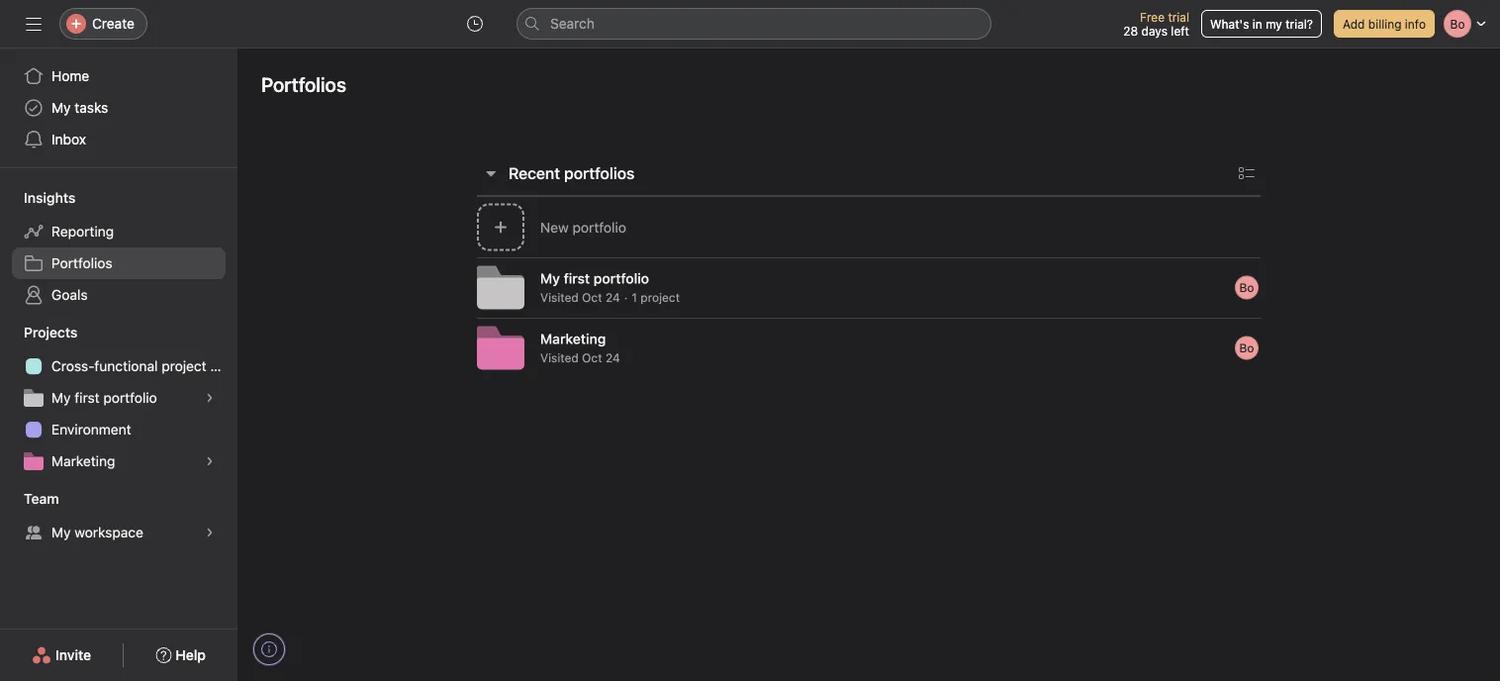 Task type: locate. For each thing, give the bounding box(es) containing it.
visited oct 24
[[541, 291, 621, 304], [541, 351, 621, 365]]

my inside teams element
[[51, 524, 71, 541]]

my for my workspace link
[[51, 524, 71, 541]]

view as tiles image
[[1239, 165, 1255, 181]]

recent
[[509, 164, 560, 183]]

visited
[[541, 291, 579, 304], [541, 351, 579, 365]]

1 vertical spatial marketing
[[51, 453, 115, 469]]

0 vertical spatial oct
[[582, 291, 603, 304]]

2 bo from the top
[[1240, 341, 1255, 355]]

cross-
[[51, 358, 94, 374]]

first down new portfolio
[[564, 270, 590, 287]]

0 horizontal spatial my first portfolio
[[51, 390, 157, 406]]

info
[[1406, 17, 1427, 31]]

portfolio inside 'link'
[[103, 390, 157, 406]]

project
[[641, 291, 680, 304], [162, 358, 207, 374]]

1 vertical spatial oct
[[582, 351, 603, 365]]

24
[[606, 291, 621, 304], [606, 351, 621, 365]]

create
[[92, 15, 135, 32]]

1 vertical spatial first
[[75, 390, 100, 406]]

my inside global element
[[51, 99, 71, 116]]

marketing link
[[12, 446, 226, 477]]

my first portfolio up environment
[[51, 390, 157, 406]]

recent portfolios
[[509, 164, 635, 183]]

project right 1
[[641, 291, 680, 304]]

portfolios link
[[12, 248, 226, 279]]

bo
[[1240, 281, 1255, 295], [1240, 341, 1255, 355]]

my first portfolio up 1
[[541, 270, 649, 287]]

projects
[[24, 324, 78, 341]]

trial
[[1169, 10, 1190, 24]]

see details, my workspace image
[[204, 527, 216, 539]]

1 vertical spatial portfolios
[[51, 255, 113, 271]]

my workspace link
[[12, 517, 226, 548]]

0 horizontal spatial project
[[162, 358, 207, 374]]

oct
[[582, 291, 603, 304], [582, 351, 603, 365]]

1 horizontal spatial project
[[641, 291, 680, 304]]

1
[[632, 291, 637, 304]]

0 vertical spatial visited
[[541, 291, 579, 304]]

my down cross-
[[51, 390, 71, 406]]

home
[[51, 68, 89, 84]]

marketing inside projects element
[[51, 453, 115, 469]]

add
[[1343, 17, 1366, 31]]

0 vertical spatial visited oct 24
[[541, 291, 621, 304]]

history image
[[467, 16, 483, 32]]

0 vertical spatial marketing
[[541, 331, 606, 347]]

0 vertical spatial 24
[[606, 291, 621, 304]]

1 visited oct 24 from the top
[[541, 291, 621, 304]]

home link
[[12, 60, 226, 92]]

2 24 from the top
[[606, 351, 621, 365]]

first
[[564, 270, 590, 287], [75, 390, 100, 406]]

0 vertical spatial my first portfolio
[[541, 270, 649, 287]]

1 horizontal spatial my first portfolio
[[541, 270, 649, 287]]

search
[[550, 15, 595, 32]]

visited oct 24 down toggle portfolio starred status icon
[[541, 351, 621, 365]]

0 vertical spatial portfolio
[[573, 219, 627, 235]]

my tasks
[[51, 99, 108, 116]]

left
[[1172, 24, 1190, 38]]

1 vertical spatial 24
[[606, 351, 621, 365]]

project left plan
[[162, 358, 207, 374]]

invite
[[55, 647, 91, 663]]

global element
[[0, 49, 238, 167]]

2 vertical spatial portfolio
[[103, 390, 157, 406]]

portfolios inside insights element
[[51, 255, 113, 271]]

24 left 1
[[606, 291, 621, 304]]

marketing down environment
[[51, 453, 115, 469]]

new portfolio
[[541, 219, 627, 235]]

1 vertical spatial visited oct 24
[[541, 351, 621, 365]]

portfolio down the cross-functional project plan link at the bottom left
[[103, 390, 157, 406]]

collapse task list for the section recent portfolios image
[[483, 165, 499, 181]]

0 horizontal spatial first
[[75, 390, 100, 406]]

first up environment
[[75, 390, 100, 406]]

1 vertical spatial bo
[[1240, 341, 1255, 355]]

my first portfolio
[[541, 270, 649, 287], [51, 390, 157, 406]]

0 horizontal spatial portfolios
[[51, 255, 113, 271]]

cross-functional project plan link
[[12, 350, 237, 382]]

what's in my trial?
[[1211, 17, 1314, 31]]

first inside 'link'
[[75, 390, 100, 406]]

marketing left toggle portfolio starred status icon
[[541, 331, 606, 347]]

projects element
[[0, 315, 238, 481]]

my
[[51, 99, 71, 116], [541, 270, 560, 287], [51, 390, 71, 406], [51, 524, 71, 541]]

add billing info
[[1343, 17, 1427, 31]]

goals link
[[12, 279, 226, 311]]

0 vertical spatial first
[[564, 270, 590, 287]]

billing
[[1369, 17, 1402, 31]]

1 vertical spatial portfolio
[[594, 270, 649, 287]]

insights button
[[0, 188, 76, 208]]

tasks
[[75, 99, 108, 116]]

functional
[[94, 358, 158, 374]]

portfolio
[[573, 219, 627, 235], [594, 270, 649, 287], [103, 390, 157, 406]]

portfolios
[[564, 164, 635, 183]]

visited oct 24 left 1
[[541, 291, 621, 304]]

portfolios
[[261, 72, 346, 96], [51, 255, 113, 271]]

free trial 28 days left
[[1124, 10, 1190, 38]]

24 down toggle portfolio starred status icon
[[606, 351, 621, 365]]

1 horizontal spatial portfolios
[[261, 72, 346, 96]]

search button
[[517, 8, 992, 40]]

my inside 'link'
[[51, 390, 71, 406]]

marketing
[[541, 331, 606, 347], [51, 453, 115, 469]]

portfolio up 1
[[594, 270, 649, 287]]

my workspace
[[51, 524, 143, 541]]

1 vertical spatial visited
[[541, 351, 579, 365]]

reporting
[[51, 223, 114, 240]]

cross-functional project plan
[[51, 358, 237, 374]]

0 vertical spatial project
[[641, 291, 680, 304]]

portfolio right 'new'
[[573, 219, 627, 235]]

1 horizontal spatial first
[[564, 270, 590, 287]]

my left tasks
[[51, 99, 71, 116]]

1 vertical spatial my first portfolio
[[51, 390, 157, 406]]

0 horizontal spatial marketing
[[51, 453, 115, 469]]

team
[[24, 491, 59, 507]]

my down team
[[51, 524, 71, 541]]

0 vertical spatial bo
[[1240, 281, 1255, 295]]

inbox link
[[12, 124, 226, 155]]

days
[[1142, 24, 1168, 38]]



Task type: vqa. For each thing, say whether or not it's contained in the screenshot.
portfolios
yes



Task type: describe. For each thing, give the bounding box(es) containing it.
workspace
[[75, 524, 143, 541]]

see details, my first portfolio image
[[204, 392, 216, 404]]

my for my first portfolio 'link'
[[51, 390, 71, 406]]

help
[[176, 647, 206, 663]]

plan
[[210, 358, 237, 374]]

2 visited oct 24 from the top
[[541, 351, 621, 365]]

1 oct from the top
[[582, 291, 603, 304]]

invite button
[[19, 638, 104, 673]]

1 project
[[632, 291, 680, 304]]

team button
[[0, 489, 59, 509]]

environment link
[[12, 414, 226, 446]]

projects button
[[0, 323, 78, 343]]

teams element
[[0, 481, 238, 552]]

my tasks link
[[12, 92, 226, 124]]

free
[[1141, 10, 1165, 24]]

1 horizontal spatial marketing
[[541, 331, 606, 347]]

reporting link
[[12, 216, 226, 248]]

2 visited from the top
[[541, 351, 579, 365]]

my first portfolio link
[[12, 382, 226, 414]]

my
[[1266, 17, 1283, 31]]

my for my tasks link
[[51, 99, 71, 116]]

search list box
[[517, 8, 992, 40]]

new
[[541, 219, 569, 235]]

create button
[[59, 8, 147, 40]]

1 vertical spatial project
[[162, 358, 207, 374]]

0 vertical spatial portfolios
[[261, 72, 346, 96]]

what's
[[1211, 17, 1250, 31]]

my down 'new'
[[541, 270, 560, 287]]

1 24 from the top
[[606, 291, 621, 304]]

hide sidebar image
[[26, 16, 42, 32]]

environment
[[51, 421, 131, 438]]

2 oct from the top
[[582, 351, 603, 365]]

toggle portfolio starred status image
[[614, 333, 626, 345]]

help button
[[143, 638, 219, 673]]

add billing info button
[[1334, 10, 1436, 38]]

1 visited from the top
[[541, 291, 579, 304]]

insights
[[24, 190, 76, 206]]

see details, marketing image
[[204, 455, 216, 467]]

my first portfolio inside 'link'
[[51, 390, 157, 406]]

1 bo from the top
[[1240, 281, 1255, 295]]

trial?
[[1286, 17, 1314, 31]]

what's in my trial? button
[[1202, 10, 1323, 38]]

inbox
[[51, 131, 86, 148]]

in
[[1253, 17, 1263, 31]]

28
[[1124, 24, 1139, 38]]

insights element
[[0, 180, 238, 315]]

goals
[[51, 287, 88, 303]]



